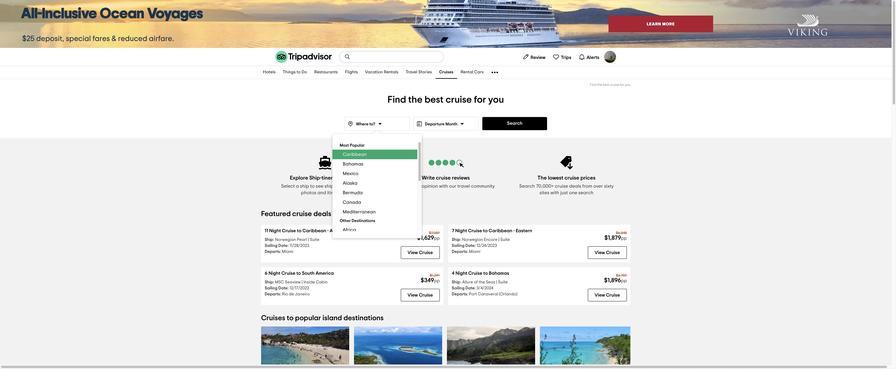 Task type: vqa. For each thing, say whether or not it's contained in the screenshot.
topmost trip
no



Task type: describe. For each thing, give the bounding box(es) containing it.
tripadvisor image
[[276, 51, 332, 63]]

port
[[469, 293, 477, 297]]

restaurants link
[[311, 66, 341, 79]]

africa
[[343, 228, 356, 233]]

view cruise for $1,629
[[408, 251, 433, 255]]

cruises for cruises
[[439, 70, 454, 75]]

suite for $1,629
[[310, 238, 319, 242]]

| for $1,879
[[499, 238, 500, 242]]

flights link
[[341, 66, 362, 79]]

view for $1,879
[[595, 251, 605, 255]]

explore
[[290, 176, 308, 181]]

community
[[471, 184, 495, 189]]

popular
[[295, 315, 321, 322]]

deals inside the lowest cruise prices search 70,000+ cruise deals from over sixty sites with just one search
[[569, 184, 581, 189]]

0 horizontal spatial the
[[408, 95, 423, 105]]

the lowest cruise prices search 70,000+ cruise deals from over sixty sites with just one search
[[519, 176, 614, 196]]

other destinations
[[340, 219, 375, 223]]

sailing inside "ship : allure of the seas | suite sailing date: 3/4/2024 departs: port canaveral (orlando)"
[[452, 287, 465, 291]]

restaurants
[[314, 70, 338, 75]]

the inside "ship : allure of the seas | suite sailing date: 3/4/2024 departs: port canaveral (orlando)"
[[479, 281, 485, 285]]

12/24/2023
[[477, 244, 497, 248]]

cruise up ship : norwegian pearl | suite sailing date: 11/28/2023 departs: miami
[[282, 229, 296, 234]]

ship‑tinerary™
[[309, 176, 344, 181]]

$6,759 $1,896 pp
[[604, 274, 627, 284]]

$1,879
[[605, 235, 621, 241]]

details,
[[335, 184, 351, 189]]

1 vertical spatial best
[[425, 95, 444, 105]]

vacation
[[365, 70, 383, 75]]

pp for $1,896
[[621, 279, 627, 284]]

things
[[283, 70, 296, 75]]

travel stories link
[[402, 66, 436, 79]]

11/28/2023
[[290, 244, 309, 248]]

cruise down the $1,629
[[419, 251, 433, 255]]

7
[[452, 229, 454, 234]]

0 vertical spatial find the best cruise for you
[[590, 83, 631, 87]]

featured cruise deals
[[261, 211, 331, 218]]

to inside "link"
[[297, 70, 301, 75]]

featured
[[261, 211, 291, 218]]

to?
[[369, 122, 375, 127]]

miami for $1,879
[[469, 250, 481, 254]]

to inside explore ship‑tinerary™ pages select a ship to see ship details, reviews, photos and itineraries
[[310, 184, 315, 189]]

cruise up 11 night cruise to caribbean - all at the bottom
[[292, 211, 312, 218]]

suite inside "ship : allure of the seas | suite sailing date: 3/4/2024 departs: port canaveral (orlando)"
[[498, 281, 508, 285]]

see
[[316, 184, 324, 189]]

rio
[[282, 293, 288, 297]]

write cruise reviews share your opinion with our travel community
[[397, 176, 495, 189]]

(orlando)
[[499, 293, 517, 297]]

cars
[[474, 70, 484, 75]]

trips link
[[550, 51, 574, 63]]

2 ship from the left
[[325, 184, 334, 189]]

hotels link
[[259, 66, 279, 79]]

7 night cruise to caribbean - eastern
[[452, 229, 532, 234]]

ship for $1,896
[[452, 281, 460, 285]]

pp for $349
[[434, 279, 440, 284]]

ship for $349
[[265, 281, 273, 285]]

bermuda
[[343, 191, 363, 196]]

night for $1,879
[[455, 229, 467, 234]]

vacation rentals
[[365, 70, 399, 75]]

miami for $1,629
[[282, 250, 293, 254]]

msc
[[275, 281, 284, 285]]

1 vertical spatial find the best cruise for you
[[388, 95, 504, 105]]

cruise up 'one'
[[565, 176, 579, 181]]

0 vertical spatial find
[[590, 83, 597, 87]]

sailing inside ship : norwegian pearl | suite sailing date: 11/28/2023 departs: miami
[[265, 244, 278, 248]]

11 night cruise to caribbean - all
[[265, 229, 335, 234]]

do
[[302, 70, 307, 75]]

6
[[265, 271, 268, 276]]

prices
[[581, 176, 596, 181]]

date: inside "ship : allure of the seas | suite sailing date: 3/4/2024 departs: port canaveral (orlando)"
[[466, 287, 476, 291]]

1 vertical spatial you
[[488, 95, 504, 105]]

seas
[[486, 281, 495, 285]]

cruise down "$349"
[[419, 293, 433, 298]]

allure
[[462, 281, 473, 285]]

departs: inside "ship : allure of the seas | suite sailing date: 3/4/2024 departs: port canaveral (orlando)"
[[452, 293, 468, 297]]

$349
[[421, 278, 434, 284]]

from
[[583, 184, 592, 189]]

$1,896
[[604, 278, 621, 284]]

cruises for cruises to popular island destinations
[[261, 315, 285, 322]]

travel
[[458, 184, 470, 189]]

sailing inside the ship : msc seaview | inside cabin sailing date: 12/17/2023 departs: rio de janeiro
[[265, 287, 278, 291]]

inside
[[304, 281, 315, 285]]

| for $349
[[302, 281, 303, 285]]

sites
[[540, 191, 549, 196]]

opinion
[[422, 184, 438, 189]]

cruise down profile picture
[[610, 83, 619, 87]]

select
[[281, 184, 295, 189]]

date: inside ship : norwegian pearl | suite sailing date: 11/28/2023 departs: miami
[[278, 244, 289, 248]]

ship for $1,879
[[452, 238, 460, 242]]

and
[[317, 191, 326, 196]]

alerts
[[587, 55, 599, 60]]

where
[[356, 122, 369, 127]]

island
[[323, 315, 342, 322]]

to up seas
[[483, 271, 488, 276]]

view cruise for $349
[[408, 293, 433, 298]]

cruise up seaview
[[281, 271, 295, 276]]

most popular
[[340, 144, 365, 148]]

of
[[474, 281, 478, 285]]

janeiro
[[295, 293, 310, 297]]

2 horizontal spatial the
[[597, 83, 602, 87]]

4
[[452, 271, 455, 276]]

departure
[[425, 122, 445, 127]]

to left popular
[[287, 315, 294, 322]]

cruise down $1,879
[[606, 251, 620, 255]]

canaveral
[[478, 293, 498, 297]]

cruise up of at the right of the page
[[468, 271, 482, 276]]

: for $1,879
[[460, 238, 461, 242]]

12/17/2023
[[290, 287, 309, 291]]

reviews,
[[352, 184, 369, 189]]

ship : norwegian encore | suite sailing date: 12/24/2023 departs: miami
[[452, 238, 510, 254]]

search image
[[345, 54, 351, 60]]

$1,249
[[430, 274, 440, 278]]

eastern
[[516, 229, 532, 234]]

night for $1,896
[[456, 271, 467, 276]]

pages
[[345, 176, 360, 181]]

encore
[[484, 238, 498, 242]]

review link
[[520, 51, 548, 63]]

trips
[[561, 55, 571, 60]]

pearl
[[297, 238, 307, 242]]

$6,759
[[616, 274, 627, 278]]

departure month
[[425, 122, 458, 127]]

to up pearl at the bottom
[[297, 229, 302, 234]]

night for $349
[[269, 271, 280, 276]]

the
[[538, 176, 547, 181]]

pp for $1,629
[[434, 237, 440, 241]]

rental cars link
[[457, 66, 487, 79]]

cruise up "month"
[[446, 95, 472, 105]]



Task type: locate. For each thing, give the bounding box(es) containing it.
pp
[[434, 237, 440, 241], [621, 237, 627, 241], [434, 279, 440, 284], [621, 279, 627, 284]]

miami inside ship : norwegian encore | suite sailing date: 12/24/2023 departs: miami
[[469, 250, 481, 254]]

departs: left rio
[[265, 293, 281, 297]]

miami down 12/24/2023
[[469, 250, 481, 254]]

1 horizontal spatial the
[[479, 281, 485, 285]]

cruises
[[439, 70, 454, 75], [261, 315, 285, 322]]

0 horizontal spatial with
[[439, 184, 448, 189]]

hotels
[[263, 70, 276, 75]]

view for $349
[[408, 293, 418, 298]]

0 horizontal spatial caribbean
[[303, 229, 326, 234]]

1 vertical spatial cruises
[[261, 315, 285, 322]]

date: inside ship : norwegian encore | suite sailing date: 12/24/2023 departs: miami
[[466, 244, 476, 248]]

to left "south"
[[296, 271, 301, 276]]

deals up 'one'
[[569, 184, 581, 189]]

night for $1,629
[[269, 229, 281, 234]]

suite inside ship : norwegian pearl | suite sailing date: 11/28/2023 departs: miami
[[310, 238, 319, 242]]

1 horizontal spatial you
[[625, 83, 631, 87]]

pp down '$6,848'
[[621, 237, 627, 241]]

pp down $7,089
[[434, 237, 440, 241]]

deals up the all
[[314, 211, 331, 218]]

to left see at the left
[[310, 184, 315, 189]]

departs: down 7
[[452, 250, 468, 254]]

write
[[422, 176, 435, 181]]

south
[[302, 271, 315, 276]]

miami
[[282, 250, 293, 254], [469, 250, 481, 254]]

find
[[590, 83, 597, 87], [388, 95, 406, 105]]

the right of at the right of the page
[[479, 281, 485, 285]]

0 horizontal spatial norwegian
[[275, 238, 296, 242]]

view
[[408, 251, 418, 255], [595, 251, 605, 255], [408, 293, 418, 298], [595, 293, 605, 298]]

things to do
[[283, 70, 307, 75]]

0 vertical spatial with
[[439, 184, 448, 189]]

pp inside $7,089 $1,629 pp
[[434, 237, 440, 241]]

pp inside $1,249 $349 pp
[[434, 279, 440, 284]]

1 horizontal spatial caribbean
[[343, 152, 367, 157]]

sailing down msc at the bottom of page
[[265, 287, 278, 291]]

photos
[[301, 191, 316, 196]]

| for $1,629
[[308, 238, 309, 242]]

find down rentals
[[388, 95, 406, 105]]

cabin
[[316, 281, 328, 285]]

search
[[507, 121, 523, 126], [519, 184, 535, 189]]

date: up rio
[[278, 287, 289, 291]]

best down profile picture
[[603, 83, 610, 87]]

norwegian for $1,879
[[462, 238, 483, 242]]

cruise
[[610, 83, 619, 87], [446, 95, 472, 105], [436, 176, 451, 181], [565, 176, 579, 181], [555, 184, 568, 189], [292, 211, 312, 218]]

1 horizontal spatial bahamas
[[489, 271, 509, 276]]

just
[[560, 191, 568, 196]]

| inside the ship : msc seaview | inside cabin sailing date: 12/17/2023 departs: rio de janeiro
[[302, 281, 303, 285]]

1 vertical spatial search
[[519, 184, 535, 189]]

1 horizontal spatial norwegian
[[462, 238, 483, 242]]

: inside "ship : allure of the seas | suite sailing date: 3/4/2024 departs: port canaveral (orlando)"
[[460, 281, 461, 285]]

sailing down allure
[[452, 287, 465, 291]]

ship for $1,629
[[265, 238, 273, 242]]

| right encore
[[499, 238, 500, 242]]

alaska
[[343, 181, 357, 186]]

0 vertical spatial best
[[603, 83, 610, 87]]

view for $1,629
[[408, 251, 418, 255]]

ship inside ship : norwegian pearl | suite sailing date: 11/28/2023 departs: miami
[[265, 238, 273, 242]]

for
[[620, 83, 624, 87], [474, 95, 486, 105]]

to up encore
[[483, 229, 488, 234]]

cruise up our
[[436, 176, 451, 181]]

departs: down 11
[[265, 250, 281, 254]]

ship : allure of the seas | suite sailing date: 3/4/2024 departs: port canaveral (orlando)
[[452, 281, 517, 297]]

1 vertical spatial the
[[408, 95, 423, 105]]

$7,089 $1,629 pp
[[417, 231, 440, 241]]

other
[[340, 219, 351, 223]]

0 horizontal spatial miami
[[282, 250, 293, 254]]

date: inside the ship : msc seaview | inside cabin sailing date: 12/17/2023 departs: rio de janeiro
[[278, 287, 289, 291]]

ship : msc seaview | inside cabin sailing date: 12/17/2023 departs: rio de janeiro
[[265, 281, 328, 297]]

view cruise for $1,879
[[595, 251, 620, 255]]

night right 7
[[455, 229, 467, 234]]

2 horizontal spatial caribbean
[[489, 229, 512, 234]]

: for $1,629
[[273, 238, 274, 242]]

share
[[397, 184, 410, 189]]

1 horizontal spatial find the best cruise for you
[[590, 83, 631, 87]]

ship inside the ship : msc seaview | inside cabin sailing date: 12/17/2023 departs: rio de janeiro
[[265, 281, 273, 285]]

1 ship from the left
[[300, 184, 309, 189]]

norwegian up 11/28/2023 at the bottom of page
[[275, 238, 296, 242]]

the down alerts
[[597, 83, 602, 87]]

cruise up just
[[555, 184, 568, 189]]

with left just
[[551, 191, 559, 196]]

6 night cruise to south america
[[265, 271, 334, 276]]

night right 11
[[269, 229, 281, 234]]

mediterranean
[[343, 210, 376, 215]]

suite right pearl at the bottom
[[310, 238, 319, 242]]

with inside write cruise reviews share your opinion with our travel community
[[439, 184, 448, 189]]

| inside ship : norwegian pearl | suite sailing date: 11/28/2023 departs: miami
[[308, 238, 309, 242]]

- for $1,629
[[327, 229, 329, 234]]

with left our
[[439, 184, 448, 189]]

the
[[597, 83, 602, 87], [408, 95, 423, 105], [479, 281, 485, 285]]

1 horizontal spatial deals
[[569, 184, 581, 189]]

0 horizontal spatial you
[[488, 95, 504, 105]]

departs: inside ship : norwegian encore | suite sailing date: 12/24/2023 departs: miami
[[452, 250, 468, 254]]

11
[[265, 229, 268, 234]]

norwegian inside ship : norwegian pearl | suite sailing date: 11/28/2023 departs: miami
[[275, 238, 296, 242]]

with inside the lowest cruise prices search 70,000+ cruise deals from over sixty sites with just one search
[[551, 191, 559, 196]]

1 vertical spatial deals
[[314, 211, 331, 218]]

cruise down $1,896
[[606, 293, 620, 298]]

1 vertical spatial for
[[474, 95, 486, 105]]

suite right seas
[[498, 281, 508, 285]]

ship down 7
[[452, 238, 460, 242]]

view cruise down $1,879
[[595, 251, 620, 255]]

2 vertical spatial the
[[479, 281, 485, 285]]

view cruise down $1,896
[[595, 293, 620, 298]]

$6,848
[[616, 231, 627, 235]]

vacation rentals link
[[362, 66, 402, 79]]

0 vertical spatial cruises
[[439, 70, 454, 75]]

0 horizontal spatial bahamas
[[343, 162, 363, 167]]

4 night cruise to bahamas
[[452, 271, 509, 276]]

0 vertical spatial deals
[[569, 184, 581, 189]]

cruises down rio
[[261, 315, 285, 322]]

bahamas up mexico
[[343, 162, 363, 167]]

pp inside $6,848 $1,879 pp
[[621, 237, 627, 241]]

view cruise for $1,896
[[595, 293, 620, 298]]

date: left 12/24/2023
[[466, 244, 476, 248]]

2 norwegian from the left
[[462, 238, 483, 242]]

1 vertical spatial bahamas
[[489, 271, 509, 276]]

departs: inside the ship : msc seaview | inside cabin sailing date: 12/17/2023 departs: rio de janeiro
[[265, 293, 281, 297]]

best
[[603, 83, 610, 87], [425, 95, 444, 105]]

1 horizontal spatial for
[[620, 83, 624, 87]]

0 horizontal spatial -
[[327, 229, 329, 234]]

0 vertical spatial the
[[597, 83, 602, 87]]

70,000+
[[536, 184, 554, 189]]

departs:
[[265, 250, 281, 254], [452, 250, 468, 254], [265, 293, 281, 297], [452, 293, 468, 297]]

sixty
[[604, 184, 614, 189]]

: inside ship : norwegian encore | suite sailing date: 12/24/2023 departs: miami
[[460, 238, 461, 242]]

things to do link
[[279, 66, 311, 79]]

- for $1,879
[[513, 229, 515, 234]]

destinations
[[352, 219, 375, 223]]

all
[[330, 229, 335, 234]]

month
[[446, 122, 458, 127]]

caribbean up encore
[[489, 229, 512, 234]]

rental cars
[[461, 70, 484, 75]]

cruise up ship : norwegian encore | suite sailing date: 12/24/2023 departs: miami
[[468, 229, 482, 234]]

1 - from the left
[[327, 229, 329, 234]]

0 horizontal spatial ship
[[300, 184, 309, 189]]

norwegian inside ship : norwegian encore | suite sailing date: 12/24/2023 departs: miami
[[462, 238, 483, 242]]

0 vertical spatial bahamas
[[343, 162, 363, 167]]

caribbean for $1,879
[[489, 229, 512, 234]]

| up the '12/17/2023'
[[302, 281, 303, 285]]

| right seas
[[496, 281, 497, 285]]

cruise inside write cruise reviews share your opinion with our travel community
[[436, 176, 451, 181]]

miami inside ship : norwegian pearl | suite sailing date: 11/28/2023 departs: miami
[[282, 250, 293, 254]]

| inside "ship : allure of the seas | suite sailing date: 3/4/2024 departs: port canaveral (orlando)"
[[496, 281, 497, 285]]

departs: left the port
[[452, 293, 468, 297]]

reviews
[[452, 176, 470, 181]]

rentals
[[384, 70, 399, 75]]

date:
[[278, 244, 289, 248], [466, 244, 476, 248], [278, 287, 289, 291], [466, 287, 476, 291]]

2 miami from the left
[[469, 250, 481, 254]]

bahamas up seas
[[489, 271, 509, 276]]

| inside ship : norwegian encore | suite sailing date: 12/24/2023 departs: miami
[[499, 238, 500, 242]]

canada
[[343, 200, 361, 205]]

ship right a
[[300, 184, 309, 189]]

departs: inside ship : norwegian pearl | suite sailing date: 11/28/2023 departs: miami
[[265, 250, 281, 254]]

0 horizontal spatial cruises
[[261, 315, 285, 322]]

$7,089
[[429, 231, 440, 235]]

night right 4
[[456, 271, 467, 276]]

night right "6" at the bottom left of page
[[269, 271, 280, 276]]

|
[[308, 238, 309, 242], [499, 238, 500, 242], [302, 281, 303, 285], [496, 281, 497, 285]]

find the best cruise for you down profile picture
[[590, 83, 631, 87]]

sailing inside ship : norwegian encore | suite sailing date: 12/24/2023 departs: miami
[[452, 244, 465, 248]]

deals
[[569, 184, 581, 189], [314, 211, 331, 218]]

view cruise down the $1,629
[[408, 251, 433, 255]]

over
[[593, 184, 603, 189]]

1 norwegian from the left
[[275, 238, 296, 242]]

review
[[531, 55, 546, 60]]

0 vertical spatial search
[[507, 121, 523, 126]]

cruises left rental
[[439, 70, 454, 75]]

$6,848 $1,879 pp
[[605, 231, 627, 241]]

1 horizontal spatial cruises
[[439, 70, 454, 75]]

your
[[411, 184, 421, 189]]

1 horizontal spatial miami
[[469, 250, 481, 254]]

sailing down 11
[[265, 244, 278, 248]]

1 horizontal spatial -
[[513, 229, 515, 234]]

advertisement region
[[0, 0, 892, 48]]

$1,629
[[417, 235, 434, 241]]

0 horizontal spatial find
[[388, 95, 406, 105]]

mexico
[[343, 172, 358, 176]]

stories
[[419, 70, 432, 75]]

1 vertical spatial find
[[388, 95, 406, 105]]

date: up the port
[[466, 287, 476, 291]]

with
[[439, 184, 448, 189], [551, 191, 559, 196]]

0 horizontal spatial best
[[425, 95, 444, 105]]

profile picture image
[[604, 51, 616, 63]]

0 vertical spatial for
[[620, 83, 624, 87]]

night
[[269, 229, 281, 234], [455, 229, 467, 234], [269, 271, 280, 276], [456, 271, 467, 276]]

the down travel stories link
[[408, 95, 423, 105]]

1 horizontal spatial find
[[590, 83, 597, 87]]

ship inside ship : norwegian encore | suite sailing date: 12/24/2023 departs: miami
[[452, 238, 460, 242]]

| right pearl at the bottom
[[308, 238, 309, 242]]

ship down 11
[[265, 238, 273, 242]]

view cruise down "$349"
[[408, 293, 433, 298]]

search inside the lowest cruise prices search 70,000+ cruise deals from over sixty sites with just one search
[[519, 184, 535, 189]]

None search field
[[340, 52, 443, 62]]

: inside ship : norwegian pearl | suite sailing date: 11/28/2023 departs: miami
[[273, 238, 274, 242]]

best up the departure at the left of the page
[[425, 95, 444, 105]]

find the best cruise for you up departure month
[[388, 95, 504, 105]]

you
[[625, 83, 631, 87], [488, 95, 504, 105]]

a
[[296, 184, 299, 189]]

popular
[[350, 144, 365, 148]]

destinations
[[344, 315, 384, 322]]

1 horizontal spatial with
[[551, 191, 559, 196]]

caribbean up pearl at the bottom
[[303, 229, 326, 234]]

one
[[569, 191, 577, 196]]

: for $1,896
[[460, 281, 461, 285]]

pp down $6,759
[[621, 279, 627, 284]]

ship inside "ship : allure of the seas | suite sailing date: 3/4/2024 departs: port canaveral (orlando)"
[[452, 281, 460, 285]]

0 horizontal spatial deals
[[314, 211, 331, 218]]

- left eastern
[[513, 229, 515, 234]]

suite inside ship : norwegian encore | suite sailing date: 12/24/2023 departs: miami
[[500, 238, 510, 242]]

de
[[289, 293, 294, 297]]

norwegian
[[275, 238, 296, 242], [462, 238, 483, 242]]

suite right encore
[[500, 238, 510, 242]]

1 vertical spatial with
[[551, 191, 559, 196]]

ship
[[265, 238, 273, 242], [452, 238, 460, 242], [265, 281, 273, 285], [452, 281, 460, 285]]

0 vertical spatial you
[[625, 83, 631, 87]]

3/4/2024
[[477, 287, 493, 291]]

travel
[[406, 70, 418, 75]]

0 horizontal spatial find the best cruise for you
[[388, 95, 504, 105]]

view for $1,896
[[595, 293, 605, 298]]

1 horizontal spatial ship
[[325, 184, 334, 189]]

caribbean down popular
[[343, 152, 367, 157]]

pp for $1,879
[[621, 237, 627, 241]]

date: left 11/28/2023 at the bottom of page
[[278, 244, 289, 248]]

to left do
[[297, 70, 301, 75]]

itineraries
[[327, 191, 349, 196]]

: for $349
[[273, 281, 274, 285]]

2 - from the left
[[513, 229, 515, 234]]

cruises link
[[436, 66, 457, 79]]

pp inside '$6,759 $1,896 pp'
[[621, 279, 627, 284]]

0 horizontal spatial for
[[474, 95, 486, 105]]

ship down ship‑tinerary™
[[325, 184, 334, 189]]

norwegian for $1,629
[[275, 238, 296, 242]]

rental
[[461, 70, 473, 75]]

suite for $1,879
[[500, 238, 510, 242]]

- left the all
[[327, 229, 329, 234]]

sailing down 7
[[452, 244, 465, 248]]

norwegian up 12/24/2023
[[462, 238, 483, 242]]

: inside the ship : msc seaview | inside cabin sailing date: 12/17/2023 departs: rio de janeiro
[[273, 281, 274, 285]]

ship down 4
[[452, 281, 460, 285]]

pp down $1,249
[[434, 279, 440, 284]]

1 miami from the left
[[282, 250, 293, 254]]

$1,249 $349 pp
[[421, 274, 440, 284]]

miami down 11/28/2023 at the bottom of page
[[282, 250, 293, 254]]

ship down "6" at the bottom left of page
[[265, 281, 273, 285]]

1 horizontal spatial best
[[603, 83, 610, 87]]

caribbean for $1,629
[[303, 229, 326, 234]]

alerts link
[[576, 51, 602, 63]]

most
[[340, 144, 349, 148]]

find down alerts
[[590, 83, 597, 87]]

explore ship‑tinerary™ pages select a ship to see ship details, reviews, photos and itineraries
[[281, 176, 369, 196]]



